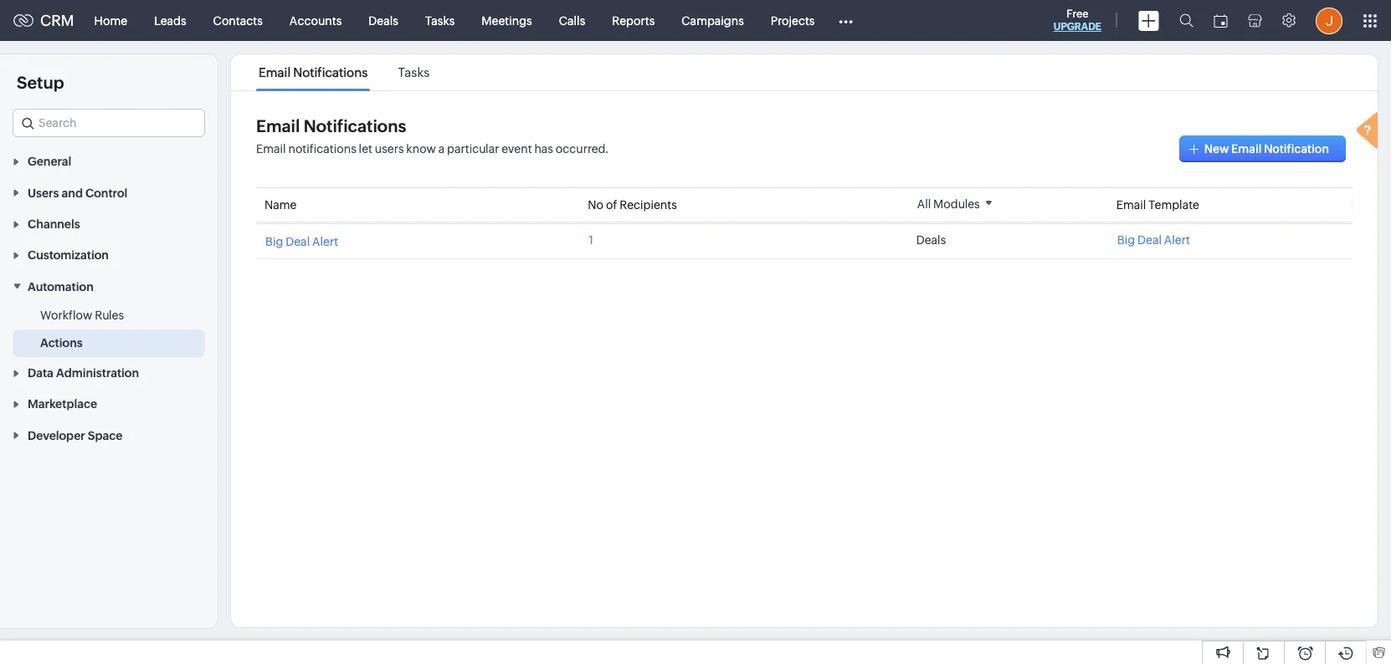 Task type: describe. For each thing, give the bounding box(es) containing it.
customization
[[28, 249, 109, 262]]

home
[[94, 14, 127, 27]]

automation button
[[0, 271, 218, 302]]

actions link
[[40, 335, 83, 351]]

email notifications let users know a particular event has occurred.
[[256, 142, 608, 156]]

notifications
[[288, 142, 356, 156]]

notifications for email notifications new email notification
[[304, 116, 406, 136]]

name
[[265, 198, 297, 212]]

crm link
[[13, 12, 74, 29]]

Other Modules field
[[828, 7, 864, 34]]

users and control
[[28, 186, 128, 200]]

calls link
[[546, 0, 599, 41]]

email for email template
[[1117, 198, 1146, 212]]

developer
[[28, 429, 85, 443]]

email notifications
[[259, 65, 368, 80]]

data administration button
[[0, 357, 218, 389]]

control
[[85, 186, 128, 200]]

email notifications new email notification
[[256, 116, 1330, 156]]

deals link
[[355, 0, 412, 41]]

free upgrade
[[1054, 8, 1102, 33]]

email for email notifications let users know a particular event has occurred.
[[256, 142, 286, 156]]

automation region
[[0, 302, 218, 357]]

channels button
[[0, 208, 218, 239]]

marketplace
[[28, 398, 97, 411]]

meetings link
[[468, 0, 546, 41]]

upgrade
[[1054, 21, 1102, 33]]

email right "new"
[[1232, 142, 1262, 156]]

list containing email notifications
[[244, 54, 445, 90]]

search element
[[1170, 0, 1204, 41]]

tasks inside 'link'
[[425, 14, 455, 27]]

channels
[[28, 218, 80, 231]]

workflow rules link
[[40, 307, 124, 324]]

accounts link
[[276, 0, 355, 41]]

create menu element
[[1129, 0, 1170, 41]]

developer space
[[28, 429, 123, 443]]

1 horizontal spatial deal
[[1138, 234, 1162, 247]]

home link
[[81, 0, 141, 41]]

know
[[406, 142, 436, 156]]

users and control button
[[0, 177, 218, 208]]

1 horizontal spatial deals
[[916, 234, 946, 247]]

notification
[[1264, 142, 1330, 156]]

all modules
[[917, 198, 980, 211]]

profile image
[[1316, 7, 1343, 34]]

leads
[[154, 14, 186, 27]]

meetings
[[482, 14, 532, 27]]

projects link
[[758, 0, 828, 41]]

no of recipients
[[588, 198, 677, 212]]

event
[[502, 142, 532, 156]]

profile element
[[1306, 0, 1353, 41]]

space
[[88, 429, 123, 443]]

template
[[1149, 198, 1200, 212]]

users
[[375, 142, 404, 156]]

data administration
[[28, 367, 139, 380]]

1 horizontal spatial big
[[1118, 234, 1135, 247]]

All Modules field
[[911, 196, 999, 212]]

campaigns link
[[668, 0, 758, 41]]

campaigns
[[682, 14, 744, 27]]

general button
[[0, 146, 218, 177]]

general
[[28, 155, 71, 169]]

search image
[[1180, 13, 1194, 28]]

leads link
[[141, 0, 200, 41]]

setup
[[17, 73, 64, 92]]

no
[[588, 198, 604, 212]]



Task type: locate. For each thing, give the bounding box(es) containing it.
workflow
[[40, 309, 92, 322]]

rules
[[95, 309, 124, 322]]

0 vertical spatial deals
[[369, 14, 398, 27]]

email template
[[1117, 198, 1200, 212]]

0 horizontal spatial deals
[[369, 14, 398, 27]]

0 vertical spatial notifications
[[293, 65, 368, 80]]

None field
[[13, 109, 205, 137]]

notifications for email notifications
[[293, 65, 368, 80]]

reports
[[612, 14, 655, 27]]

1 vertical spatial notifications
[[304, 116, 406, 136]]

free
[[1067, 8, 1089, 20]]

tasks link down deals link
[[395, 65, 432, 80]]

1 vertical spatial tasks link
[[395, 65, 432, 80]]

deals down all
[[916, 234, 946, 247]]

0 horizontal spatial big deal alert link
[[265, 235, 338, 249]]

tasks inside list
[[398, 65, 430, 80]]

contacts link
[[200, 0, 276, 41]]

tasks
[[425, 14, 455, 27], [398, 65, 430, 80]]

and
[[62, 186, 83, 200]]

create menu image
[[1139, 10, 1160, 31]]

crm
[[40, 12, 74, 29]]

big deal alert
[[1118, 234, 1190, 247], [265, 235, 338, 249]]

projects
[[771, 14, 815, 27]]

new email notification button
[[1179, 136, 1346, 162]]

automation
[[28, 280, 94, 294]]

1 horizontal spatial alert
[[1164, 234, 1190, 247]]

1 horizontal spatial big deal alert link
[[1118, 234, 1344, 247]]

deals right accounts link
[[369, 14, 398, 27]]

a
[[438, 142, 445, 156]]

has
[[534, 142, 553, 156]]

1 vertical spatial tasks
[[398, 65, 430, 80]]

big deal alert down the name in the top of the page
[[265, 235, 338, 249]]

0 horizontal spatial big
[[265, 235, 283, 249]]

tasks link left meetings
[[412, 0, 468, 41]]

recipients
[[620, 198, 677, 212]]

email inside list
[[259, 65, 291, 80]]

email down contacts
[[259, 65, 291, 80]]

big deal alert down email template
[[1118, 234, 1190, 247]]

list
[[244, 54, 445, 90]]

new
[[1205, 142, 1229, 156]]

notifications up let
[[304, 116, 406, 136]]

tasks down deals link
[[398, 65, 430, 80]]

actions
[[40, 336, 83, 350]]

big down the name in the top of the page
[[265, 235, 283, 249]]

deal
[[1138, 234, 1162, 247], [286, 235, 310, 249]]

notifications
[[293, 65, 368, 80], [304, 116, 406, 136]]

customization button
[[0, 239, 218, 271]]

big
[[1118, 234, 1135, 247], [265, 235, 283, 249]]

1 link
[[589, 234, 594, 247]]

0 vertical spatial tasks
[[425, 14, 455, 27]]

big deal alert link down template
[[1118, 234, 1344, 247]]

big down email template
[[1118, 234, 1135, 247]]

notifications down accounts link
[[293, 65, 368, 80]]

accounts
[[290, 14, 342, 27]]

email up notifications
[[256, 116, 300, 136]]

0 horizontal spatial deal
[[286, 235, 310, 249]]

big deal alert link down the name in the top of the page
[[265, 235, 338, 249]]

1 vertical spatial deals
[[916, 234, 946, 247]]

of
[[606, 198, 617, 212]]

users
[[28, 186, 59, 200]]

tasks link inside list
[[395, 65, 432, 80]]

all
[[917, 198, 931, 211]]

notifications inside list
[[293, 65, 368, 80]]

marketplace button
[[0, 389, 218, 420]]

deal down email template
[[1138, 234, 1162, 247]]

administration
[[56, 367, 139, 380]]

big deal alert link
[[1118, 234, 1344, 247], [265, 235, 338, 249]]

0 horizontal spatial alert
[[312, 235, 338, 249]]

Search text field
[[13, 110, 204, 136]]

modules
[[934, 198, 980, 211]]

1
[[589, 234, 594, 247]]

email for email notifications
[[259, 65, 291, 80]]

tasks link
[[412, 0, 468, 41], [395, 65, 432, 80]]

tasks right deals link
[[425, 14, 455, 27]]

deal down the name in the top of the page
[[286, 235, 310, 249]]

deals
[[369, 14, 398, 27], [916, 234, 946, 247]]

reports link
[[599, 0, 668, 41]]

particular
[[447, 142, 499, 156]]

email for email notifications new email notification
[[256, 116, 300, 136]]

notifications inside email notifications new email notification
[[304, 116, 406, 136]]

calendar image
[[1214, 14, 1228, 27]]

workflow rules
[[40, 309, 124, 322]]

email notifications link
[[256, 65, 370, 80]]

email left notifications
[[256, 142, 286, 156]]

deals inside deals link
[[369, 14, 398, 27]]

contacts
[[213, 14, 263, 27]]

1 horizontal spatial big deal alert
[[1118, 234, 1190, 247]]

0 horizontal spatial big deal alert
[[265, 235, 338, 249]]

alert
[[1164, 234, 1190, 247], [312, 235, 338, 249]]

occurred.
[[556, 142, 608, 156]]

email left template
[[1117, 198, 1146, 212]]

calls
[[559, 14, 585, 27]]

data
[[28, 367, 53, 380]]

let
[[359, 142, 373, 156]]

developer space button
[[0, 420, 218, 451]]

0 vertical spatial tasks link
[[412, 0, 468, 41]]

email
[[259, 65, 291, 80], [256, 116, 300, 136], [256, 142, 286, 156], [1232, 142, 1262, 156], [1117, 198, 1146, 212]]



Task type: vqa. For each thing, say whether or not it's contained in the screenshot.
CRM LINK
yes



